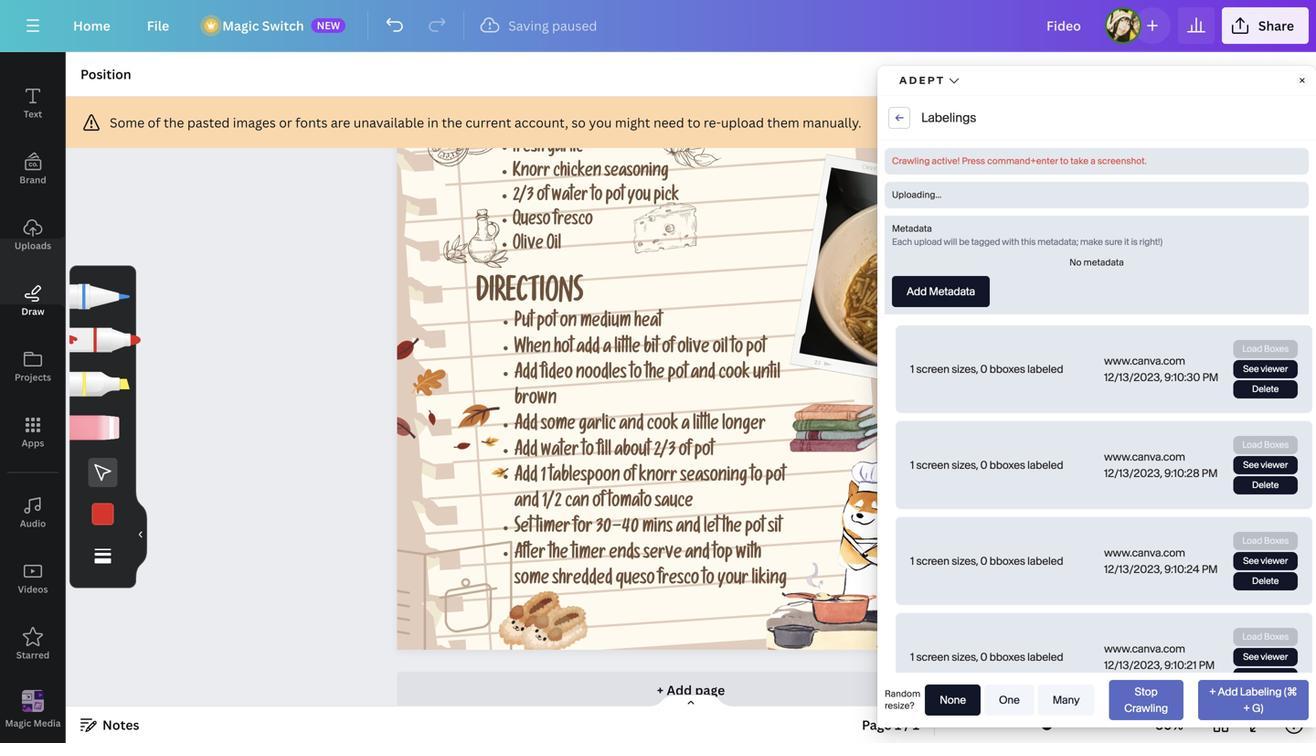 Task type: locate. For each thing, give the bounding box(es) containing it.
and left 1/2
[[514, 494, 539, 513]]

0 horizontal spatial timer
[[536, 520, 570, 539]]

and left top
[[685, 545, 710, 565]]

seasoning
[[605, 164, 669, 183], [680, 468, 747, 487]]

pot down olive
[[668, 365, 688, 385]]

2/3 inside the knorr chicken seasoning 2/3 of water to pot you pick queso fresco olive oil
[[513, 188, 534, 207]]

seasoning up 'pick'
[[605, 164, 669, 183]]

some down brown
[[541, 417, 576, 436]]

0 vertical spatial fresco
[[554, 213, 593, 231]]

to
[[688, 114, 701, 131], [591, 188, 603, 207], [731, 340, 743, 359], [630, 365, 642, 385], [582, 443, 594, 462], [751, 468, 763, 487], [702, 571, 714, 590]]

notes button
[[73, 710, 147, 740]]

0 vertical spatial timer
[[536, 520, 570, 539]]

images
[[233, 114, 276, 131]]

0 horizontal spatial a
[[603, 340, 611, 359]]

of
[[148, 114, 160, 131], [537, 188, 549, 207], [662, 340, 674, 359], [679, 443, 691, 462], [623, 468, 636, 487], [593, 494, 605, 513]]

magic
[[222, 17, 259, 34], [5, 717, 31, 729]]

0 vertical spatial magic
[[222, 17, 259, 34]]

0 vertical spatial little
[[615, 340, 641, 359]]

fresh
[[513, 140, 545, 158]]

pot right about
[[694, 443, 714, 462]]

little left bit
[[615, 340, 641, 359]]

magic inside main menu bar
[[222, 17, 259, 34]]

30-
[[596, 520, 622, 539]]

pot left 'sit'
[[745, 520, 765, 539]]

1 horizontal spatial little
[[693, 417, 719, 436]]

fresco
[[554, 213, 593, 231], [658, 571, 699, 590]]

mins
[[642, 520, 673, 539]]

Design title text field
[[1032, 7, 1098, 44]]

notes
[[102, 716, 139, 734]]

seasoning up sauce
[[680, 468, 747, 487]]

water up tablespoon
[[541, 443, 579, 462]]

uploads
[[14, 239, 51, 252]]

position button
[[73, 59, 139, 89]]

the down bit
[[645, 365, 665, 385]]

of up the tomato
[[623, 468, 636, 487]]

of right some
[[148, 114, 160, 131]]

pot
[[606, 188, 625, 207], [537, 314, 557, 333], [746, 340, 766, 359], [668, 365, 688, 385], [694, 443, 714, 462], [766, 468, 786, 487], [745, 520, 765, 539]]

shredded
[[552, 571, 613, 590]]

0 horizontal spatial 2/3
[[513, 188, 534, 207]]

0 horizontal spatial you
[[589, 114, 612, 131]]

file button
[[132, 7, 184, 44]]

0 horizontal spatial 1
[[541, 468, 546, 487]]

magic left switch
[[222, 17, 259, 34]]

1 vertical spatial you
[[628, 188, 651, 207]]

40
[[622, 520, 639, 539]]

fill
[[597, 443, 611, 462]]

1 horizontal spatial a
[[682, 417, 690, 436]]

cook up about
[[647, 417, 678, 436]]

serve
[[644, 545, 682, 565]]

a left longer
[[682, 417, 690, 436]]

fresco down serve
[[658, 571, 699, 590]]

timer down for
[[572, 545, 606, 565]]

can
[[565, 494, 589, 513]]

0 horizontal spatial little
[[615, 340, 641, 359]]

1 inside put pot on medium heat when hot add a little bit of olive oil to pot add fideo noodles to the pot and cook until brown add some garlic and cook a little longer add water to fill about 2/3 of pot add 1 tablespoon of knorr seasoning to pot and 1/2 can of tomato sauce set timer for 30-40 mins and let the pot sit after the timer ends serve and top with some shredded queso fresco to your liking
[[541, 468, 546, 487]]

olive oil hand drawn image
[[444, 209, 509, 268]]

pasted
[[187, 114, 230, 131]]

main menu bar
[[0, 0, 1316, 52]]

magic left media
[[5, 717, 31, 729]]

need
[[654, 114, 684, 131]]

position
[[80, 65, 131, 83]]

1
[[541, 468, 546, 487], [895, 716, 902, 734], [913, 716, 920, 734]]

cook down oil
[[719, 365, 750, 385]]

1 horizontal spatial magic
[[222, 17, 259, 34]]

sauce
[[655, 494, 693, 513]]

cook
[[719, 365, 750, 385], [647, 417, 678, 436]]

1 vertical spatial 2/3
[[654, 443, 676, 462]]

timer
[[536, 520, 570, 539], [572, 545, 606, 565]]

1 right /
[[913, 716, 920, 734]]

1 horizontal spatial cook
[[719, 365, 750, 385]]

1 horizontal spatial seasoning
[[680, 468, 747, 487]]

the right in
[[442, 114, 462, 131]]

fresco inside put pot on medium heat when hot add a little bit of olive oil to pot add fideo noodles to the pot and cook until brown add some garlic and cook a little longer add water to fill about 2/3 of pot add 1 tablespoon of knorr seasoning to pot and 1/2 can of tomato sauce set timer for 30-40 mins and let the pot sit after the timer ends serve and top with some shredded queso fresco to your liking
[[658, 571, 699, 590]]

2/3 up knorr
[[654, 443, 676, 462]]

2/3
[[513, 188, 534, 207], [654, 443, 676, 462]]

pot left 'pick'
[[606, 188, 625, 207]]

to down the chicken
[[591, 188, 603, 207]]

+ add page
[[657, 682, 725, 699]]

ends
[[609, 545, 640, 565]]

1 vertical spatial little
[[693, 417, 719, 436]]

fresco up oil
[[554, 213, 593, 231]]

of right bit
[[662, 340, 674, 359]]

0 vertical spatial 2/3
[[513, 188, 534, 207]]

pot left on
[[537, 314, 557, 333]]

1 vertical spatial seasoning
[[680, 468, 747, 487]]

1 vertical spatial timer
[[572, 545, 606, 565]]

brand button
[[0, 136, 66, 202]]

garlic up the chicken
[[548, 140, 583, 158]]

a right add
[[603, 340, 611, 359]]

to right oil
[[731, 340, 743, 359]]

0 vertical spatial garlic
[[548, 140, 583, 158]]

0 horizontal spatial fresco
[[554, 213, 593, 231]]

1 horizontal spatial 1
[[895, 716, 902, 734]]

uploads button
[[0, 202, 66, 268]]

to inside the knorr chicken seasoning 2/3 of water to pot you pick queso fresco olive oil
[[591, 188, 603, 207]]

fideo
[[541, 365, 573, 385]]

1 vertical spatial cook
[[647, 417, 678, 436]]

1 horizontal spatial 2/3
[[654, 443, 676, 462]]

seasoning inside put pot on medium heat when hot add a little bit of olive oil to pot add fideo noodles to the pot and cook until brown add some garlic and cook a little longer add water to fill about 2/3 of pot add 1 tablespoon of knorr seasoning to pot and 1/2 can of tomato sauce set timer for 30-40 mins and let the pot sit after the timer ends serve and top with some shredded queso fresco to your liking
[[680, 468, 747, 487]]

the
[[164, 114, 184, 131], [442, 114, 462, 131], [645, 365, 665, 385], [722, 520, 742, 539], [549, 545, 568, 565]]

put
[[514, 314, 534, 333]]

garlic
[[548, 140, 583, 158], [579, 417, 616, 436]]

until
[[753, 365, 781, 385]]

1 horizontal spatial timer
[[572, 545, 606, 565]]

and
[[691, 365, 716, 385], [619, 417, 644, 436], [514, 494, 539, 513], [676, 520, 701, 539], [685, 545, 710, 565]]

magic inside button
[[5, 717, 31, 729]]

water
[[552, 188, 588, 207], [541, 443, 579, 462]]

1 up 1/2
[[541, 468, 546, 487]]

some
[[110, 114, 145, 131]]

or
[[279, 114, 292, 131]]

in
[[427, 114, 439, 131]]

2/3 down knorr
[[513, 188, 534, 207]]

1 horizontal spatial you
[[628, 188, 651, 207]]

1 vertical spatial magic
[[5, 717, 31, 729]]

0 horizontal spatial seasoning
[[605, 164, 669, 183]]

chicken
[[553, 164, 602, 183]]

text
[[24, 108, 42, 120]]

add
[[514, 365, 538, 385], [514, 417, 538, 436], [514, 443, 538, 462], [514, 468, 538, 487], [667, 682, 692, 699]]

little left longer
[[693, 417, 719, 436]]

you
[[589, 114, 612, 131], [628, 188, 651, 207]]

hide image
[[135, 491, 147, 579]]

0 vertical spatial a
[[603, 340, 611, 359]]

fresco inside the knorr chicken seasoning 2/3 of water to pot you pick queso fresco olive oil
[[554, 213, 593, 231]]

1 vertical spatial fresco
[[658, 571, 699, 590]]

you left 'pick'
[[628, 188, 651, 207]]

some down after
[[514, 571, 549, 590]]

magic for magic switch
[[222, 17, 259, 34]]

0 horizontal spatial magic
[[5, 717, 31, 729]]

1 left /
[[895, 716, 902, 734]]

of inside the knorr chicken seasoning 2/3 of water to pot you pick queso fresco olive oil
[[537, 188, 549, 207]]

garlic up fill
[[579, 417, 616, 436]]

garlic inside put pot on medium heat when hot add a little bit of olive oil to pot add fideo noodles to the pot and cook until brown add some garlic and cook a little longer add water to fill about 2/3 of pot add 1 tablespoon of knorr seasoning to pot and 1/2 can of tomato sauce set timer for 30-40 mins and let the pot sit after the timer ends serve and top with some shredded queso fresco to your liking
[[579, 417, 616, 436]]

tomato
[[608, 494, 652, 513]]

water inside put pot on medium heat when hot add a little bit of olive oil to pot add fideo noodles to the pot and cook until brown add some garlic and cook a little longer add water to fill about 2/3 of pot add 1 tablespoon of knorr seasoning to pot and 1/2 can of tomato sauce set timer for 30-40 mins and let the pot sit after the timer ends serve and top with some shredded queso fresco to your liking
[[541, 443, 579, 462]]

you right so at the top left of page
[[589, 114, 612, 131]]

timer down 1/2
[[536, 520, 570, 539]]

little
[[615, 340, 641, 359], [693, 417, 719, 436]]

0 vertical spatial water
[[552, 188, 588, 207]]

#e7191f image
[[92, 503, 114, 525], [92, 503, 114, 525]]

text button
[[0, 70, 66, 136]]

0 vertical spatial seasoning
[[605, 164, 669, 183]]

draw button
[[0, 268, 66, 334]]

starred button
[[0, 612, 66, 677]]

/
[[905, 716, 910, 734]]

of up queso on the top left of the page
[[537, 188, 549, 207]]

0 vertical spatial you
[[589, 114, 612, 131]]

water down the chicken
[[552, 188, 588, 207]]

1 horizontal spatial fresco
[[658, 571, 699, 590]]

1 vertical spatial garlic
[[579, 417, 616, 436]]

80%
[[1156, 716, 1184, 734]]

1 vertical spatial water
[[541, 443, 579, 462]]

to right noodles
[[630, 365, 642, 385]]

directions
[[476, 281, 583, 312]]



Task type: vqa. For each thing, say whether or not it's contained in the screenshot.
until
yes



Task type: describe. For each thing, give the bounding box(es) containing it.
draw
[[21, 305, 44, 318]]

apps button
[[0, 399, 66, 465]]

you inside the knorr chicken seasoning 2/3 of water to pot you pick queso fresco olive oil
[[628, 188, 651, 207]]

them
[[767, 114, 800, 131]]

for
[[573, 520, 593, 539]]

fresh garlic
[[513, 140, 583, 158]]

switch
[[262, 17, 304, 34]]

brown
[[514, 391, 557, 410]]

add
[[577, 340, 600, 359]]

so
[[572, 114, 586, 131]]

queso
[[616, 571, 655, 590]]

knorr
[[513, 164, 550, 183]]

elements
[[12, 42, 54, 54]]

after
[[514, 545, 546, 565]]

manually.
[[803, 114, 862, 131]]

show pages image
[[647, 694, 735, 708]]

liking
[[752, 571, 787, 590]]

media
[[33, 717, 61, 729]]

pot inside the knorr chicken seasoning 2/3 of water to pot you pick queso fresco olive oil
[[606, 188, 625, 207]]

and up about
[[619, 417, 644, 436]]

some of the pasted images or fonts are unavailable in the current account, so you might need to re-upload them manually.
[[110, 114, 862, 131]]

with
[[736, 545, 762, 565]]

grey line cookbook icon isolated on white background. cooking book icon. recipe book. fork and knife icons. cutlery symbol.  vector illustration image
[[338, 540, 512, 673]]

page 1 / 1
[[862, 716, 920, 734]]

magic for magic media
[[5, 717, 31, 729]]

saving paused status
[[472, 15, 606, 37]]

oil
[[713, 340, 728, 359]]

queso
[[513, 213, 551, 231]]

water inside the knorr chicken seasoning 2/3 of water to pot you pick queso fresco olive oil
[[552, 188, 588, 207]]

heat
[[634, 314, 662, 333]]

to down longer
[[751, 468, 763, 487]]

0 vertical spatial cook
[[719, 365, 750, 385]]

saving paused
[[508, 17, 597, 34]]

put pot on medium heat when hot add a little bit of olive oil to pot add fideo noodles to the pot and cook until brown add some garlic and cook a little longer add water to fill about 2/3 of pot add 1 tablespoon of knorr seasoning to pot and 1/2 can of tomato sauce set timer for 30-40 mins and let the pot sit after the timer ends serve and top with some shredded queso fresco to your liking
[[514, 314, 787, 590]]

videos button
[[0, 546, 66, 612]]

knorr
[[639, 468, 677, 487]]

1 vertical spatial a
[[682, 417, 690, 436]]

the left pasted at the top
[[164, 114, 184, 131]]

pot up the "until"
[[746, 340, 766, 359]]

elements button
[[0, 5, 66, 70]]

oil
[[547, 237, 561, 255]]

and down olive
[[691, 365, 716, 385]]

upload
[[721, 114, 764, 131]]

page
[[862, 716, 892, 734]]

might
[[615, 114, 650, 131]]

of right can
[[593, 494, 605, 513]]

paused
[[552, 17, 597, 34]]

of right about
[[679, 443, 691, 462]]

pot up 'sit'
[[766, 468, 786, 487]]

olive
[[678, 340, 710, 359]]

re-
[[704, 114, 721, 131]]

0 vertical spatial some
[[541, 417, 576, 436]]

the right after
[[549, 545, 568, 565]]

share button
[[1222, 7, 1309, 44]]

the right let
[[722, 520, 742, 539]]

starred
[[16, 649, 50, 661]]

magic media
[[5, 717, 61, 729]]

home link
[[59, 7, 125, 44]]

brand
[[19, 174, 46, 186]]

share
[[1259, 17, 1294, 34]]

set
[[514, 520, 533, 539]]

videos
[[18, 583, 48, 596]]

apps
[[22, 437, 44, 449]]

your
[[718, 571, 749, 590]]

to left the re-
[[688, 114, 701, 131]]

seasoning inside the knorr chicken seasoning 2/3 of water to pot you pick queso fresco olive oil
[[605, 164, 669, 183]]

olive
[[513, 237, 544, 255]]

1/2
[[542, 494, 562, 513]]

about
[[615, 443, 651, 462]]

to left the your
[[702, 571, 714, 590]]

noodles
[[576, 365, 627, 385]]

2 horizontal spatial 1
[[913, 716, 920, 734]]

hot
[[554, 340, 573, 359]]

projects button
[[0, 334, 66, 399]]

80% button
[[1140, 710, 1199, 740]]

0 horizontal spatial cook
[[647, 417, 678, 436]]

unavailable
[[354, 114, 424, 131]]

medium
[[580, 314, 631, 333]]

audio
[[20, 517, 46, 530]]

magic switch
[[222, 17, 304, 34]]

pick
[[654, 188, 679, 207]]

sit
[[768, 520, 782, 539]]

on
[[560, 314, 577, 333]]

are
[[331, 114, 350, 131]]

fonts
[[295, 114, 328, 131]]

bit
[[644, 340, 659, 359]]

1 vertical spatial some
[[514, 571, 549, 590]]

saving
[[508, 17, 549, 34]]

2/3 inside put pot on medium heat when hot add a little bit of olive oil to pot add fideo noodles to the pot and cook until brown add some garlic and cook a little longer add water to fill about 2/3 of pot add 1 tablespoon of knorr seasoning to pot and 1/2 can of tomato sauce set timer for 30-40 mins and let the pot sit after the timer ends serve and top with some shredded queso fresco to your liking
[[654, 443, 676, 462]]

tablespoon
[[549, 468, 620, 487]]

file
[[147, 17, 169, 34]]

to left fill
[[582, 443, 594, 462]]

+
[[657, 682, 664, 699]]

+ add page button
[[397, 672, 985, 709]]

let
[[704, 520, 719, 539]]

when
[[514, 340, 551, 359]]

and left let
[[676, 520, 701, 539]]

current
[[466, 114, 511, 131]]

add inside button
[[667, 682, 692, 699]]

audio button
[[0, 480, 66, 546]]

top
[[713, 545, 733, 565]]

knorr chicken seasoning 2/3 of water to pot you pick queso fresco olive oil
[[513, 164, 679, 255]]

canva assistant image
[[1263, 653, 1285, 675]]

home
[[73, 17, 110, 34]]

page
[[695, 682, 725, 699]]



